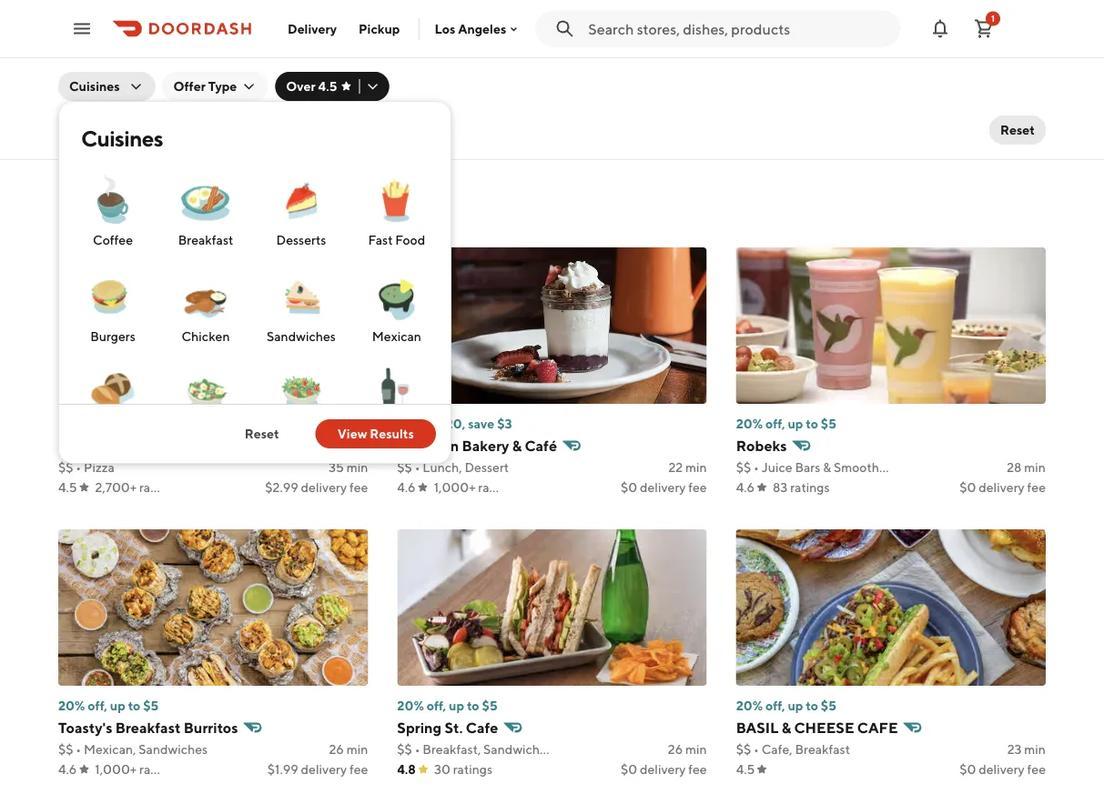 Task type: vqa. For each thing, say whether or not it's contained in the screenshot.
the Pizza
yes



Task type: describe. For each thing, give the bounding box(es) containing it.
$5 for robeks
[[821, 417, 837, 432]]

breakfast,
[[423, 742, 481, 757]]

view results
[[338, 427, 414, 442]]

1 vertical spatial reset button
[[223, 420, 301, 449]]

cuisines inside button
[[69, 79, 120, 94]]

to for robeks
[[806, 417, 818, 432]]

delivery for alessandro's pizza italian restaurant
[[301, 480, 347, 495]]

$$ • pizza
[[58, 460, 114, 475]]

over 4.5 button
[[275, 72, 389, 101]]

off, for toasty's breakfast burritos
[[88, 699, 107, 714]]

1,000+ for toasty's
[[95, 762, 137, 777]]

min for pitchoun bakery & café
[[686, 460, 707, 475]]

fee for spring st. cafe
[[688, 762, 707, 777]]

view
[[338, 427, 367, 442]]

26 min for spring st. cafe
[[668, 742, 707, 757]]

$1.99 delivery fee
[[267, 762, 368, 777]]

$3
[[497, 417, 512, 432]]

1 vertical spatial breakfast
[[115, 720, 181, 737]]

angeles
[[458, 21, 506, 36]]

basil
[[736, 720, 779, 737]]

min for robeks
[[1025, 460, 1046, 475]]

ratings for spring st. cafe
[[453, 762, 493, 777]]

fee for pitchoun bakery & café
[[688, 480, 707, 495]]

offer type button
[[162, 72, 268, 101]]

$1.99
[[267, 762, 298, 777]]

30
[[434, 762, 451, 777]]

mexican
[[372, 329, 421, 344]]

pickup button
[[348, 14, 411, 43]]

ratings for toasty's breakfast burritos
[[139, 762, 179, 777]]

1,000+ ratings for bakery
[[434, 480, 518, 495]]

4.5 for $0 delivery fee
[[736, 762, 755, 777]]

delivery button
[[277, 14, 348, 43]]

up for spring st. cafe
[[449, 699, 464, 714]]

delivery for spring st. cafe
[[640, 762, 686, 777]]

all stores
[[58, 187, 184, 221]]

open menu image
[[71, 18, 93, 40]]

0 vertical spatial breakfast
[[178, 233, 233, 248]]

• for alessandro's pizza italian restaurant
[[76, 460, 81, 475]]

delivery
[[288, 21, 337, 36]]

20% off, up to $5 for basil & cheese cafe
[[736, 699, 837, 714]]

offer
[[173, 79, 206, 94]]

$$ • juice bars & smoothies, acai bowls
[[736, 460, 964, 475]]

26 min for toasty's breakfast burritos
[[329, 742, 368, 757]]

cuisines button
[[58, 72, 155, 101]]

cafe,
[[762, 742, 793, 757]]

2 save from the left
[[468, 417, 495, 432]]

los angeles
[[435, 21, 506, 36]]

to for toasty's breakfast burritos
[[128, 699, 140, 714]]

fee for basil & cheese cafe
[[1027, 762, 1046, 777]]

spring st. cafe
[[397, 720, 498, 737]]

ratings for alessandro's pizza italian restaurant
[[139, 480, 179, 495]]

$0 for pitchoun bakery & café
[[621, 480, 637, 495]]

pickup
[[359, 21, 400, 36]]

23
[[1007, 742, 1022, 757]]

4.8
[[397, 762, 416, 777]]

2 vertical spatial &
[[782, 720, 791, 737]]

up for robeks
[[788, 417, 803, 432]]

cheese
[[794, 720, 854, 737]]

1 horizontal spatial reset
[[1001, 122, 1035, 137]]

Store search: begin typing to search for stores available on DoorDash text field
[[588, 19, 889, 39]]

off, for robeks
[[766, 417, 785, 432]]

deals: spend $15, save $5
[[58, 417, 209, 432]]

$5 for alessandro's pizza italian restaurant
[[194, 417, 209, 432]]

$$ • lunch, dessert
[[397, 460, 509, 475]]

$$ • breakfast, sandwiches
[[397, 742, 553, 757]]

burgers
[[90, 329, 135, 344]]

up for toasty's breakfast burritos
[[110, 699, 125, 714]]

$5 for basil & cheese cafe
[[821, 699, 837, 714]]

28
[[1007, 460, 1022, 475]]

smoothies,
[[834, 460, 898, 475]]

burritos
[[184, 720, 238, 737]]

$$ for pitchoun bakery & café
[[397, 460, 412, 475]]

20% off, up to $5 for toasty's breakfast burritos
[[58, 699, 159, 714]]

4.6 for toasty's breakfast burritos
[[58, 762, 77, 777]]

to for basil & cheese cafe
[[806, 699, 818, 714]]

1 horizontal spatial sandwiches
[[267, 329, 336, 344]]

$0 delivery fee for spring st. cafe
[[621, 762, 707, 777]]

0 vertical spatial pizza
[[147, 437, 183, 455]]

$0 delivery fee for basil & cheese cafe
[[960, 762, 1046, 777]]

$2.99 delivery fee
[[265, 480, 368, 495]]

acai
[[901, 460, 927, 475]]

delivery for pitchoun bakery & café
[[640, 480, 686, 495]]

to for spring st. cafe
[[467, 699, 479, 714]]

28 min
[[1007, 460, 1046, 475]]

$5 for toasty's breakfast burritos
[[143, 699, 159, 714]]

all
[[58, 187, 94, 221]]

$$ for toasty's breakfast burritos
[[58, 742, 73, 757]]

fast food
[[368, 233, 425, 248]]

1 save from the left
[[165, 417, 191, 432]]

stores
[[100, 187, 184, 221]]

spend $20, save $3
[[397, 417, 512, 432]]

$0 for basil & cheese cafe
[[960, 762, 976, 777]]

los
[[435, 21, 455, 36]]

ratings for robeks
[[790, 480, 830, 495]]

35 min
[[329, 460, 368, 475]]

pitchoun
[[397, 437, 459, 455]]

0 vertical spatial &
[[512, 437, 522, 455]]

20% for spring st. cafe
[[397, 699, 424, 714]]

delivery for basil & cheese cafe
[[979, 762, 1025, 777]]

$5 for spring st. cafe
[[482, 699, 498, 714]]

1 spend from the left
[[97, 417, 135, 432]]

juice
[[762, 460, 793, 475]]

alessandro's pizza italian restaurant
[[58, 437, 308, 455]]

$$ • cafe, breakfast
[[736, 742, 850, 757]]

basil & cheese cafe
[[736, 720, 898, 737]]

offers
[[28, 5, 133, 48]]

coffee
[[93, 233, 133, 248]]

results
[[95, 119, 152, 141]]



Task type: locate. For each thing, give the bounding box(es) containing it.
up for basil & cheese cafe
[[788, 699, 803, 714]]

1 button
[[966, 10, 1002, 47]]

20% off, up to $5 for spring st. cafe
[[397, 699, 498, 714]]

to up cafe
[[467, 699, 479, 714]]

ratings right 2,700+
[[139, 480, 179, 495]]

1,000+ ratings down dessert at the bottom left of the page
[[434, 480, 518, 495]]

1,000+ down $$ • lunch, dessert
[[434, 480, 476, 495]]

breakfast down stores
[[178, 233, 233, 248]]

off,
[[766, 417, 785, 432], [88, 699, 107, 714], [427, 699, 446, 714], [766, 699, 785, 714]]

min left cafe,
[[686, 742, 707, 757]]

26 for cafe
[[668, 742, 683, 757]]

sandwiches for toasty's breakfast burritos
[[139, 742, 208, 757]]

20% for toasty's breakfast burritos
[[58, 699, 85, 714]]

1 horizontal spatial &
[[782, 720, 791, 737]]

0 vertical spatial reset button
[[990, 116, 1046, 145]]

$0
[[621, 480, 637, 495], [960, 480, 976, 495], [621, 762, 637, 777], [960, 762, 976, 777]]

min up '$1.99 delivery fee'
[[347, 742, 368, 757]]

1 horizontal spatial save
[[468, 417, 495, 432]]

1 horizontal spatial 26 min
[[668, 742, 707, 757]]

fee for robeks
[[1027, 480, 1046, 495]]

20% up spring
[[397, 699, 424, 714]]

$0 for robeks
[[960, 480, 976, 495]]

min
[[347, 460, 368, 475], [686, 460, 707, 475], [1025, 460, 1046, 475], [347, 742, 368, 757], [686, 742, 707, 757], [1025, 742, 1046, 757]]

min right 22
[[686, 460, 707, 475]]

lunch,
[[423, 460, 462, 475]]

0 horizontal spatial spend
[[97, 417, 135, 432]]

toasty's
[[58, 720, 112, 737]]

ratings down dessert at the bottom left of the page
[[478, 480, 518, 495]]

off, for basil & cheese cafe
[[766, 699, 785, 714]]

20% up robeks on the right bottom of page
[[736, 417, 763, 432]]

$$ for basil & cheese cafe
[[736, 742, 751, 757]]

$5 up the toasty's breakfast burritos
[[143, 699, 159, 714]]

save up alessandro's pizza italian restaurant
[[165, 417, 191, 432]]

spend up pitchoun
[[397, 417, 435, 432]]

café
[[525, 437, 557, 455]]

$$ up 4.8
[[397, 742, 412, 757]]

1 vertical spatial pizza
[[84, 460, 114, 475]]

bars
[[795, 460, 821, 475]]

$$ for alessandro's pizza italian restaurant
[[58, 460, 73, 475]]

20% for robeks
[[736, 417, 763, 432]]

4.5 inside button
[[318, 79, 337, 94]]

over
[[286, 79, 316, 94]]

0 horizontal spatial reset
[[245, 427, 279, 442]]

pizza down "$15,"
[[147, 437, 183, 455]]

0 horizontal spatial pizza
[[84, 460, 114, 475]]

restaurant
[[232, 437, 308, 455]]

delivery
[[301, 480, 347, 495], [640, 480, 686, 495], [979, 480, 1025, 495], [301, 762, 347, 777], [640, 762, 686, 777], [979, 762, 1025, 777]]

breakfast up $$ • mexican, sandwiches
[[115, 720, 181, 737]]

mexican,
[[84, 742, 136, 757]]

1 vertical spatial 4.5
[[58, 480, 77, 495]]

1 26 from the left
[[329, 742, 344, 757]]

$5 up cafe
[[482, 699, 498, 714]]

• for spring st. cafe
[[415, 742, 420, 757]]

sandwiches
[[267, 329, 336, 344], [139, 742, 208, 757], [484, 742, 553, 757]]

pitchoun bakery & café
[[397, 437, 557, 455]]

22
[[669, 460, 683, 475]]

$5 up cheese
[[821, 699, 837, 714]]

30 ratings
[[434, 762, 493, 777]]

1,000+ ratings for breakfast
[[95, 762, 179, 777]]

1 vertical spatial reset
[[245, 427, 279, 442]]

&
[[512, 437, 522, 455], [823, 460, 831, 475], [782, 720, 791, 737]]

20% off, up to $5 up toasty's
[[58, 699, 159, 714]]

1 items, open order cart image
[[973, 18, 995, 40]]

$5 up the italian
[[194, 417, 209, 432]]

26 min up '$1.99 delivery fee'
[[329, 742, 368, 757]]

fee for toasty's breakfast burritos
[[349, 762, 368, 777]]

•
[[76, 460, 81, 475], [415, 460, 420, 475], [754, 460, 759, 475], [76, 742, 81, 757], [415, 742, 420, 757], [754, 742, 759, 757]]

offer type
[[173, 79, 237, 94]]

• for toasty's breakfast burritos
[[76, 742, 81, 757]]

1 vertical spatial 1,000+
[[95, 762, 137, 777]]

20%
[[736, 417, 763, 432], [58, 699, 85, 714], [397, 699, 424, 714], [736, 699, 763, 714]]

desserts
[[276, 233, 326, 248]]

over 4.5
[[286, 79, 337, 94]]

1 horizontal spatial 26
[[668, 742, 683, 757]]

min right 28
[[1025, 460, 1046, 475]]

min right 23
[[1025, 742, 1046, 757]]

to up the toasty's breakfast burritos
[[128, 699, 140, 714]]

save up the pitchoun bakery & café
[[468, 417, 495, 432]]

4.5
[[318, 79, 337, 94], [58, 480, 77, 495], [736, 762, 755, 777]]

• down the alessandro's
[[76, 460, 81, 475]]

1
[[991, 13, 995, 24]]

4.6 left 83
[[736, 480, 755, 495]]

0 horizontal spatial 26 min
[[329, 742, 368, 757]]

min right 35
[[347, 460, 368, 475]]

$0 delivery fee for pitchoun bakery & café
[[621, 480, 707, 495]]

26 for burritos
[[329, 742, 344, 757]]

results
[[370, 427, 414, 442]]

chicken
[[182, 329, 230, 344]]

deals:
[[58, 417, 95, 432]]

off, up spring st. cafe
[[427, 699, 446, 714]]

• down pitchoun
[[415, 460, 420, 475]]

delivery for toasty's breakfast burritos
[[301, 762, 347, 777]]

off, for spring st. cafe
[[427, 699, 446, 714]]

spend up the alessandro's
[[97, 417, 135, 432]]

fast
[[368, 233, 393, 248]]

cuisines up the 462 results
[[69, 79, 120, 94]]

min for spring st. cafe
[[686, 742, 707, 757]]

bakery
[[462, 437, 509, 455]]

20% up basil
[[736, 699, 763, 714]]

robeks
[[736, 437, 787, 455]]

$15,
[[138, 417, 162, 432]]

1 horizontal spatial 4.5
[[318, 79, 337, 94]]

italian
[[186, 437, 229, 455]]

toasty's breakfast burritos
[[58, 720, 238, 737]]

2 vertical spatial breakfast
[[795, 742, 850, 757]]

to up basil & cheese cafe
[[806, 699, 818, 714]]

462 results
[[58, 119, 152, 141]]

2 vertical spatial 4.5
[[736, 762, 755, 777]]

up up the toasty's breakfast burritos
[[110, 699, 125, 714]]

0 horizontal spatial 1,000+
[[95, 762, 137, 777]]

ratings down $$ • breakfast, sandwiches
[[453, 762, 493, 777]]

pizza down the alessandro's
[[84, 460, 114, 475]]

dessert
[[465, 460, 509, 475]]

1 horizontal spatial reset button
[[990, 116, 1046, 145]]

22 min
[[669, 460, 707, 475]]

• for basil & cheese cafe
[[754, 742, 759, 757]]

1 vertical spatial cuisines
[[81, 125, 163, 151]]

23 min
[[1007, 742, 1046, 757]]

to up bars
[[806, 417, 818, 432]]

cafe
[[857, 720, 898, 737]]

notification bell image
[[930, 18, 951, 40]]

26 min
[[329, 742, 368, 757], [668, 742, 707, 757]]

• for robeks
[[754, 460, 759, 475]]

26 min left cafe,
[[668, 742, 707, 757]]

4.5 right over
[[318, 79, 337, 94]]

4.5 down $$ • pizza
[[58, 480, 77, 495]]

ratings for pitchoun bakery & café
[[478, 480, 518, 495]]

0 horizontal spatial save
[[165, 417, 191, 432]]

20% off, up to $5 up basil
[[736, 699, 837, 714]]

• down spring
[[415, 742, 420, 757]]

min for toasty's breakfast burritos
[[347, 742, 368, 757]]

$$ down robeks on the right bottom of page
[[736, 460, 751, 475]]

reset
[[1001, 122, 1035, 137], [245, 427, 279, 442]]

0 horizontal spatial 1,000+ ratings
[[95, 762, 179, 777]]

off, up basil
[[766, 699, 785, 714]]

$$ for spring st. cafe
[[397, 742, 412, 757]]

20% off, up to $5 up robeks on the right bottom of page
[[736, 417, 837, 432]]

up up bars
[[788, 417, 803, 432]]

0 vertical spatial 1,000+
[[434, 480, 476, 495]]

1,000+ ratings down $$ • mexican, sandwiches
[[95, 762, 179, 777]]

$$ for robeks
[[736, 460, 751, 475]]

& left café
[[512, 437, 522, 455]]

$20,
[[438, 417, 465, 432]]

35
[[329, 460, 344, 475]]

sandwiches for spring st. cafe
[[484, 742, 553, 757]]

$$ down the alessandro's
[[58, 460, 73, 475]]

1,000+ for pitchoun
[[434, 480, 476, 495]]

2 horizontal spatial 4.6
[[736, 480, 755, 495]]

1 horizontal spatial 1,000+
[[434, 480, 476, 495]]

1 vertical spatial &
[[823, 460, 831, 475]]

$0 delivery fee for robeks
[[960, 480, 1046, 495]]

alessandro's
[[58, 437, 144, 455]]

to
[[806, 417, 818, 432], [128, 699, 140, 714], [467, 699, 479, 714], [806, 699, 818, 714]]

0 horizontal spatial 4.6
[[58, 762, 77, 777]]

1 horizontal spatial spend
[[397, 417, 435, 432]]

0 horizontal spatial 4.5
[[58, 480, 77, 495]]

min for basil & cheese cafe
[[1025, 742, 1046, 757]]

• for pitchoun bakery & café
[[415, 460, 420, 475]]

1 vertical spatial 1,000+ ratings
[[95, 762, 179, 777]]

$$ down basil
[[736, 742, 751, 757]]

2 horizontal spatial sandwiches
[[484, 742, 553, 757]]

2 26 from the left
[[668, 742, 683, 757]]

1,000+
[[434, 480, 476, 495], [95, 762, 137, 777]]

min for alessandro's pizza italian restaurant
[[347, 460, 368, 475]]

4.5 for 2,700+ ratings
[[58, 480, 77, 495]]

20% up toasty's
[[58, 699, 85, 714]]

$5 up $$ • juice bars & smoothies, acai bowls
[[821, 417, 837, 432]]

1 horizontal spatial 4.6
[[397, 480, 416, 495]]

los angeles button
[[435, 21, 521, 36]]

ratings down bars
[[790, 480, 830, 495]]

cuisines down cuisines button
[[81, 125, 163, 151]]

20% off, up to $5 for robeks
[[736, 417, 837, 432]]

fee for alessandro's pizza italian restaurant
[[349, 480, 368, 495]]

4.6 down toasty's
[[58, 762, 77, 777]]

1 26 min from the left
[[329, 742, 368, 757]]

1 horizontal spatial pizza
[[147, 437, 183, 455]]

0 vertical spatial 4.5
[[318, 79, 337, 94]]

0 vertical spatial cuisines
[[69, 79, 120, 94]]

1 horizontal spatial 1,000+ ratings
[[434, 480, 518, 495]]

food
[[395, 233, 425, 248]]

fee
[[349, 480, 368, 495], [688, 480, 707, 495], [1027, 480, 1046, 495], [349, 762, 368, 777], [688, 762, 707, 777], [1027, 762, 1046, 777]]

& up "$$ • cafe, breakfast"
[[782, 720, 791, 737]]

type
[[208, 79, 237, 94]]

$$
[[58, 460, 73, 475], [397, 460, 412, 475], [736, 460, 751, 475], [58, 742, 73, 757], [397, 742, 412, 757], [736, 742, 751, 757]]

0 horizontal spatial &
[[512, 437, 522, 455]]

2,700+ ratings
[[95, 480, 179, 495]]

• down toasty's
[[76, 742, 81, 757]]

$$ down toasty's
[[58, 742, 73, 757]]

$$ down pitchoun
[[397, 460, 412, 475]]

up up basil & cheese cafe
[[788, 699, 803, 714]]

20% off, up to $5
[[736, 417, 837, 432], [58, 699, 159, 714], [397, 699, 498, 714], [736, 699, 837, 714]]

462
[[58, 119, 91, 141]]

4.6 for pitchoun bakery & café
[[397, 480, 416, 495]]

delivery for robeks
[[979, 480, 1025, 495]]

bowls
[[929, 460, 964, 475]]

ratings down $$ • mexican, sandwiches
[[139, 762, 179, 777]]

0 vertical spatial reset
[[1001, 122, 1035, 137]]

spring
[[397, 720, 442, 737]]

off, up robeks on the right bottom of page
[[766, 417, 785, 432]]

1,000+ down mexican,
[[95, 762, 137, 777]]

2 horizontal spatial &
[[823, 460, 831, 475]]

cuisines
[[69, 79, 120, 94], [81, 125, 163, 151]]

2 spend from the left
[[397, 417, 435, 432]]

0 vertical spatial 1,000+ ratings
[[434, 480, 518, 495]]

ratings
[[139, 480, 179, 495], [478, 480, 518, 495], [790, 480, 830, 495], [139, 762, 179, 777], [453, 762, 493, 777]]

20% for basil & cheese cafe
[[736, 699, 763, 714]]

83
[[773, 480, 788, 495]]

2 26 min from the left
[[668, 742, 707, 757]]

cafe
[[466, 720, 498, 737]]

83 ratings
[[773, 480, 830, 495]]

4.5 down basil
[[736, 762, 755, 777]]

2 horizontal spatial 4.5
[[736, 762, 755, 777]]

save
[[165, 417, 191, 432], [468, 417, 495, 432]]

4.6 down pitchoun
[[397, 480, 416, 495]]

pizza
[[147, 437, 183, 455], [84, 460, 114, 475]]

• left 'juice' on the bottom of the page
[[754, 460, 759, 475]]

breakfast down cheese
[[795, 742, 850, 757]]

2,700+
[[95, 480, 137, 495]]

0 horizontal spatial reset button
[[223, 420, 301, 449]]

st.
[[445, 720, 463, 737]]

0 horizontal spatial sandwiches
[[139, 742, 208, 757]]

off, up toasty's
[[88, 699, 107, 714]]

spend
[[97, 417, 135, 432], [397, 417, 435, 432]]

• left cafe,
[[754, 742, 759, 757]]

20% off, up to $5 up spring st. cafe
[[397, 699, 498, 714]]

$0 for spring st. cafe
[[621, 762, 637, 777]]

up up st.
[[449, 699, 464, 714]]

0 horizontal spatial 26
[[329, 742, 344, 757]]

view results button
[[316, 420, 436, 449]]

& right bars
[[823, 460, 831, 475]]

$2.99
[[265, 480, 298, 495]]

$$ • mexican, sandwiches
[[58, 742, 208, 757]]

4.6 for robeks
[[736, 480, 755, 495]]



